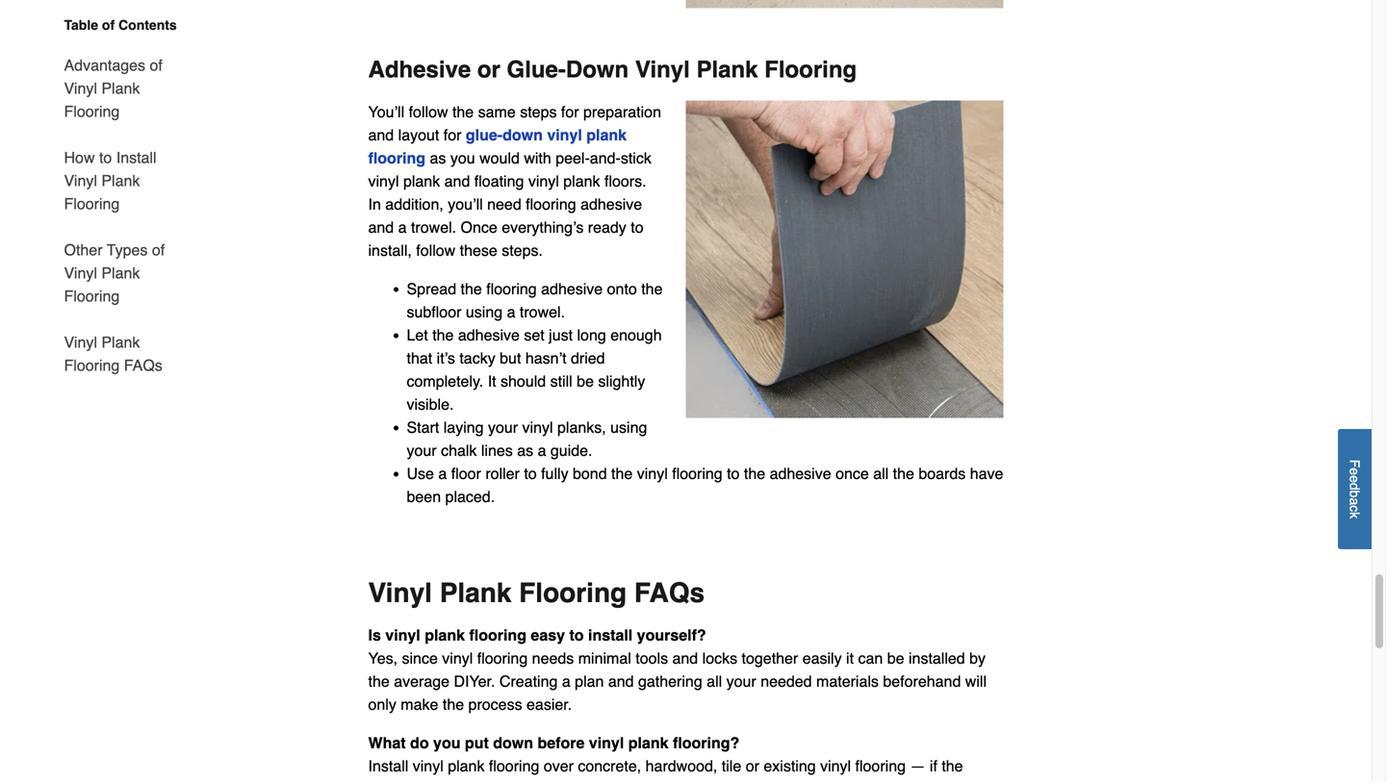 Task type: describe. For each thing, give the bounding box(es) containing it.
locks
[[703, 650, 738, 667]]

should
[[501, 372, 546, 390]]

adhesive left once
[[770, 465, 832, 483]]

hasn't
[[526, 349, 567, 367]]

start
[[407, 419, 439, 436]]

advantages of vinyl plank flooring link
[[64, 42, 193, 135]]

the inside you'll follow the same steps for preparation and layout for
[[452, 103, 474, 121]]

materials
[[816, 673, 879, 691]]

vinyl up is on the left of page
[[413, 758, 444, 775]]

as inside spread the flooring adhesive onto the subfloor using a trowel. let the adhesive set just long enough that it's tacky but hasn't dried completely. it should still be slightly visible. start laying your vinyl planks, using your chalk lines as a guide. use a floor roller to fully bond the vinyl flooring to the adhesive once all the boards have been placed.
[[517, 442, 534, 460]]

peel-and-stick flooring. image
[[686, 0, 1004, 8]]

fully
[[541, 465, 569, 483]]

down inside what do you put down before vinyl plank flooring? install vinyl plank flooring over concrete, hardwood, tile or existing vinyl flooring — if the surface is flat and clean, it works.
[[493, 734, 533, 752]]

1 vertical spatial vinyl plank flooring faqs
[[368, 578, 705, 609]]

it inside what do you put down before vinyl plank flooring? install vinyl plank flooring over concrete, hardwood, tile or existing vinyl flooring — if the surface is flat and clean, it works.
[[539, 781, 546, 783]]

it inside is vinyl plank flooring easy to install yourself? yes, since vinyl flooring needs minimal tools and locks together easily it can be installed by the average diyer. creating a plan and gathering all your needed materials beforehand will only make the process easier.
[[846, 650, 854, 667]]

as you would with peel-and-stick vinyl plank and floating vinyl plank floors. in addition, you'll need flooring adhesive and a trowel. once everything's ready to install, follow these steps.
[[368, 149, 652, 259]]

b
[[1347, 491, 1363, 498]]

install inside how to install vinyl plank flooring
[[116, 149, 156, 167]]

how to install vinyl plank flooring
[[64, 149, 156, 213]]

table of contents
[[64, 17, 177, 33]]

placed.
[[445, 488, 495, 506]]

once
[[461, 218, 498, 236]]

1 horizontal spatial using
[[611, 419, 647, 436]]

f
[[1347, 460, 1363, 468]]

flat
[[438, 781, 459, 783]]

it
[[488, 372, 496, 390]]

adhesive or glue-down vinyl plank flooring
[[368, 56, 857, 83]]

plank inside "glue-down vinyl plank flooring"
[[587, 126, 627, 144]]

since
[[402, 650, 438, 667]]

vinyl up is
[[368, 578, 432, 609]]

flooring inside other types of vinyl plank flooring
[[64, 287, 120, 305]]

floor
[[451, 465, 481, 483]]

but
[[500, 349, 521, 367]]

with
[[524, 149, 551, 167]]

types
[[107, 241, 148, 259]]

vinyl up the in
[[368, 172, 399, 190]]

completely.
[[407, 372, 484, 390]]

what do you put down before vinyl plank flooring? install vinyl plank flooring over concrete, hardwood, tile or existing vinyl flooring — if the surface is flat and clean, it works.
[[368, 734, 963, 783]]

just
[[549, 326, 573, 344]]

vinyl right existing
[[820, 758, 851, 775]]

addition,
[[385, 195, 444, 213]]

all inside spread the flooring adhesive onto the subfloor using a trowel. let the adhesive set just long enough that it's tacky but hasn't dried completely. it should still be slightly visible. start laying your vinyl planks, using your chalk lines as a guide. use a floor roller to fully bond the vinyl flooring to the adhesive once all the boards have been placed.
[[873, 465, 889, 483]]

vinyl up guide.
[[522, 419, 553, 436]]

0 horizontal spatial or
[[477, 56, 501, 83]]

2 e from the top
[[1347, 476, 1363, 483]]

glue-
[[507, 56, 566, 83]]

is
[[368, 627, 381, 644]]

plank up flat
[[448, 758, 485, 775]]

how
[[64, 149, 95, 167]]

creating
[[500, 673, 558, 691]]

and down the in
[[368, 218, 394, 236]]

works.
[[551, 781, 595, 783]]

process
[[468, 696, 522, 714]]

average
[[394, 673, 450, 691]]

you'll follow the same steps for preparation and layout for
[[368, 103, 661, 144]]

onto
[[607, 280, 637, 298]]

flooring inside as you would with peel-and-stick vinyl plank and floating vinyl plank floors. in addition, you'll need flooring adhesive and a trowel. once everything's ready to install, follow these steps.
[[526, 195, 576, 213]]

other types of vinyl plank flooring
[[64, 241, 165, 305]]

advantages
[[64, 56, 145, 74]]

dried
[[571, 349, 605, 367]]

vinyl right is
[[385, 627, 421, 644]]

plank inside other types of vinyl plank flooring
[[101, 264, 140, 282]]

you'll
[[368, 103, 405, 121]]

trowel. inside spread the flooring adhesive onto the subfloor using a trowel. let the adhesive set just long enough that it's tacky but hasn't dried completely. it should still be slightly visible. start laying your vinyl planks, using your chalk lines as a guide. use a floor roller to fully bond the vinyl flooring to the adhesive once all the boards have been placed.
[[520, 303, 565, 321]]

follow inside you'll follow the same steps for preparation and layout for
[[409, 103, 448, 121]]

adhesive
[[368, 56, 471, 83]]

peel-
[[556, 149, 590, 167]]

been
[[407, 488, 441, 506]]

follow inside as you would with peel-and-stick vinyl plank and floating vinyl plank floors. in addition, you'll need flooring adhesive and a trowel. once everything's ready to install, follow these steps.
[[416, 241, 456, 259]]

plank inside how to install vinyl plank flooring
[[101, 172, 140, 190]]

steps.
[[502, 241, 543, 259]]

1 horizontal spatial your
[[488, 419, 518, 436]]

vinyl up preparation
[[635, 56, 690, 83]]

flooring down other types of vinyl plank flooring
[[64, 357, 120, 375]]

vinyl right bond
[[637, 465, 668, 483]]

tile
[[722, 758, 742, 775]]

—
[[910, 758, 926, 775]]

in
[[368, 195, 381, 213]]

a inside as you would with peel-and-stick vinyl plank and floating vinyl plank floors. in addition, you'll need flooring adhesive and a trowel. once everything's ready to install, follow these steps.
[[398, 218, 407, 236]]

guide.
[[551, 442, 593, 460]]

advantages of vinyl plank flooring
[[64, 56, 163, 120]]

slightly
[[598, 372, 645, 390]]

or inside what do you put down before vinyl plank flooring? install vinyl plank flooring over concrete, hardwood, tile or existing vinyl flooring — if the surface is flat and clean, it works.
[[746, 758, 760, 775]]

plank inside is vinyl plank flooring easy to install yourself? yes, since vinyl flooring needs minimal tools and locks together easily it can be installed by the average diyer. creating a plan and gathering all your needed materials beforehand will only make the process easier.
[[425, 627, 465, 644]]

0 horizontal spatial your
[[407, 442, 437, 460]]

of inside other types of vinyl plank flooring
[[152, 241, 165, 259]]

install inside what do you put down before vinyl plank flooring? install vinyl plank flooring over concrete, hardwood, tile or existing vinyl flooring — if the surface is flat and clean, it works.
[[368, 758, 409, 775]]

layout
[[398, 126, 439, 144]]

c
[[1347, 506, 1363, 512]]

down
[[566, 56, 629, 83]]

lines
[[481, 442, 513, 460]]

to inside how to install vinyl plank flooring
[[99, 149, 112, 167]]

flooring inside how to install vinyl plank flooring
[[64, 195, 120, 213]]

boards
[[919, 465, 966, 483]]

roller
[[486, 465, 520, 483]]

ready
[[588, 218, 627, 236]]

install
[[588, 627, 633, 644]]

if
[[930, 758, 938, 775]]

f e e d b a c k
[[1347, 460, 1363, 519]]

spread the flooring adhesive onto the subfloor using a trowel. let the adhesive set just long enough that it's tacky but hasn't dried completely. it should still be slightly visible. start laying your vinyl planks, using your chalk lines as a guide. use a floor roller to fully bond the vinyl flooring to the adhesive once all the boards have been placed.
[[407, 280, 1004, 506]]

k
[[1347, 512, 1363, 519]]

is
[[423, 781, 434, 783]]

together
[[742, 650, 798, 667]]

make
[[401, 696, 438, 714]]

other
[[64, 241, 103, 259]]

table
[[64, 17, 98, 33]]

vinyl plank flooring faqs link
[[64, 320, 193, 377]]

you'll
[[448, 195, 483, 213]]

stick
[[621, 149, 652, 167]]

vinyl inside "glue-down vinyl plank flooring"
[[547, 126, 582, 144]]

vinyl down with
[[528, 172, 559, 190]]

vinyl inside advantages of vinyl plank flooring
[[64, 79, 97, 97]]

down inside "glue-down vinyl plank flooring"
[[503, 126, 543, 144]]

contents
[[118, 17, 177, 33]]

before
[[538, 734, 585, 752]]

is vinyl plank flooring easy to install yourself? yes, since vinyl flooring needs minimal tools and locks together easily it can be installed by the average diyer. creating a plan and gathering all your needed materials beforehand will only make the process easier.
[[368, 627, 987, 714]]

easier.
[[527, 696, 572, 714]]

and up you'll
[[444, 172, 470, 190]]

adhesive inside as you would with peel-and-stick vinyl plank and floating vinyl plank floors. in addition, you'll need flooring adhesive and a trowel. once everything's ready to install, follow these steps.
[[581, 195, 642, 213]]

plank inside vinyl plank flooring faqs
[[101, 334, 140, 351]]

adhesive up just
[[541, 280, 603, 298]]



Task type: locate. For each thing, give the bounding box(es) containing it.
flooring?
[[673, 734, 740, 752]]

0 vertical spatial it
[[846, 650, 854, 667]]

tools
[[636, 650, 668, 667]]

vinyl
[[547, 126, 582, 144], [368, 172, 399, 190], [528, 172, 559, 190], [522, 419, 553, 436], [637, 465, 668, 483], [385, 627, 421, 644], [442, 650, 473, 667], [589, 734, 624, 752], [413, 758, 444, 775], [820, 758, 851, 775]]

for
[[561, 103, 579, 121], [444, 126, 462, 144]]

as right lines
[[517, 442, 534, 460]]

0 horizontal spatial as
[[430, 149, 446, 167]]

your
[[488, 419, 518, 436], [407, 442, 437, 460], [727, 673, 757, 691]]

spread
[[407, 280, 456, 298]]

flooring inside "glue-down vinyl plank flooring"
[[368, 149, 426, 167]]

be inside spread the flooring adhesive onto the subfloor using a trowel. let the adhesive set just long enough that it's tacky but hasn't dried completely. it should still be slightly visible. start laying your vinyl planks, using your chalk lines as a guide. use a floor roller to fully bond the vinyl flooring to the adhesive once all the boards have been placed.
[[577, 372, 594, 390]]

to inside as you would with peel-and-stick vinyl plank and floating vinyl plank floors. in addition, you'll need flooring adhesive and a trowel. once everything's ready to install, follow these steps.
[[631, 218, 644, 236]]

a down addition,
[[398, 218, 407, 236]]

by
[[970, 650, 986, 667]]

yes,
[[368, 650, 398, 667]]

what
[[368, 734, 406, 752]]

installed
[[909, 650, 965, 667]]

for left glue-
[[444, 126, 462, 144]]

0 horizontal spatial be
[[577, 372, 594, 390]]

vinyl plank flooring faqs down other types of vinyl plank flooring
[[64, 334, 162, 375]]

vinyl plank flooring faqs up "easy"
[[368, 578, 705, 609]]

you inside as you would with peel-and-stick vinyl plank and floating vinyl plank floors. in addition, you'll need flooring adhesive and a trowel. once everything's ready to install, follow these steps.
[[450, 149, 475, 167]]

be inside is vinyl plank flooring easy to install yourself? yes, since vinyl flooring needs minimal tools and locks together easily it can be installed by the average diyer. creating a plan and gathering all your needed materials beforehand will only make the process easier.
[[887, 650, 905, 667]]

needed
[[761, 673, 812, 691]]

same
[[478, 103, 516, 121]]

1 vertical spatial for
[[444, 126, 462, 144]]

of inside advantages of vinyl plank flooring
[[150, 56, 163, 74]]

you right do
[[433, 734, 461, 752]]

diyer.
[[454, 673, 495, 691]]

trowel. down addition,
[[411, 218, 456, 236]]

a up k
[[1347, 498, 1363, 506]]

vinyl down other
[[64, 264, 97, 282]]

1 horizontal spatial vinyl plank flooring faqs
[[368, 578, 705, 609]]

0 vertical spatial faqs
[[124, 357, 162, 375]]

1 horizontal spatial or
[[746, 758, 760, 775]]

flooring inside advantages of vinyl plank flooring
[[64, 103, 120, 120]]

trowel.
[[411, 218, 456, 236], [520, 303, 565, 321]]

yourself?
[[637, 627, 706, 644]]

a
[[398, 218, 407, 236], [507, 303, 516, 321], [538, 442, 546, 460], [438, 465, 447, 483], [1347, 498, 1363, 506], [562, 673, 571, 691]]

follow up spread
[[416, 241, 456, 259]]

0 vertical spatial your
[[488, 419, 518, 436]]

0 horizontal spatial vinyl plank flooring faqs
[[64, 334, 162, 375]]

can
[[858, 650, 883, 667]]

1 vertical spatial as
[[517, 442, 534, 460]]

existing
[[764, 758, 816, 775]]

it down over
[[539, 781, 546, 783]]

e up d
[[1347, 468, 1363, 476]]

needs
[[532, 650, 574, 667]]

glue down vinyl plank flooring. image
[[686, 100, 1004, 418]]

0 horizontal spatial faqs
[[124, 357, 162, 375]]

1 vertical spatial down
[[493, 734, 533, 752]]

trowel. up the set
[[520, 303, 565, 321]]

need
[[487, 195, 522, 213]]

vinyl down advantages
[[64, 79, 97, 97]]

flooring up other
[[64, 195, 120, 213]]

how to install vinyl plank flooring link
[[64, 135, 193, 227]]

plank inside advantages of vinyl plank flooring
[[101, 79, 140, 97]]

a right use
[[438, 465, 447, 483]]

0 horizontal spatial for
[[444, 126, 462, 144]]

0 vertical spatial or
[[477, 56, 501, 83]]

1 vertical spatial of
[[150, 56, 163, 74]]

vinyl inside how to install vinyl plank flooring
[[64, 172, 97, 190]]

hardwood,
[[646, 758, 718, 775]]

0 horizontal spatial install
[[116, 149, 156, 167]]

1 vertical spatial using
[[611, 419, 647, 436]]

these
[[460, 241, 498, 259]]

everything's
[[502, 218, 584, 236]]

your up lines
[[488, 419, 518, 436]]

1 vertical spatial faqs
[[634, 578, 705, 609]]

1 horizontal spatial it
[[846, 650, 854, 667]]

of down the contents
[[150, 56, 163, 74]]

and-
[[590, 149, 621, 167]]

0 vertical spatial all
[[873, 465, 889, 483]]

1 horizontal spatial as
[[517, 442, 534, 460]]

beforehand
[[883, 673, 961, 691]]

as
[[430, 149, 446, 167], [517, 442, 534, 460]]

let
[[407, 326, 428, 344]]

install right how
[[116, 149, 156, 167]]

flooring down other
[[64, 287, 120, 305]]

0 vertical spatial for
[[561, 103, 579, 121]]

plank down the peel-
[[564, 172, 600, 190]]

flooring down the peel-and-stick flooring. image in the top of the page
[[765, 56, 857, 83]]

and right flat
[[463, 781, 489, 783]]

1 vertical spatial all
[[707, 673, 722, 691]]

gathering
[[638, 673, 703, 691]]

a inside f e e d b a c k button
[[1347, 498, 1363, 506]]

down right put
[[493, 734, 533, 752]]

plank up addition,
[[403, 172, 440, 190]]

to
[[99, 149, 112, 167], [631, 218, 644, 236], [524, 465, 537, 483], [727, 465, 740, 483], [569, 627, 584, 644]]

flooring up "easy"
[[519, 578, 627, 609]]

0 vertical spatial as
[[430, 149, 446, 167]]

enough
[[611, 326, 662, 344]]

subfloor
[[407, 303, 462, 321]]

1 horizontal spatial trowel.
[[520, 303, 565, 321]]

1 vertical spatial you
[[433, 734, 461, 752]]

glue-down vinyl plank flooring link
[[368, 126, 627, 167]]

and down you'll
[[368, 126, 394, 144]]

plank
[[587, 126, 627, 144], [403, 172, 440, 190], [564, 172, 600, 190], [425, 627, 465, 644], [628, 734, 669, 752], [448, 758, 485, 775]]

that
[[407, 349, 432, 367]]

glue-
[[466, 126, 503, 144]]

using up tacky
[[466, 303, 503, 321]]

faqs inside table of contents element
[[124, 357, 162, 375]]

long
[[577, 326, 606, 344]]

floors.
[[605, 172, 647, 190]]

or up same
[[477, 56, 501, 83]]

of for advantages
[[150, 56, 163, 74]]

install,
[[368, 241, 412, 259]]

0 vertical spatial follow
[[409, 103, 448, 121]]

1 vertical spatial follow
[[416, 241, 456, 259]]

only
[[368, 696, 397, 714]]

0 vertical spatial be
[[577, 372, 594, 390]]

1 vertical spatial your
[[407, 442, 437, 460]]

1 horizontal spatial for
[[561, 103, 579, 121]]

chalk
[[441, 442, 477, 460]]

planks,
[[557, 419, 606, 436]]

faqs up the yourself?
[[634, 578, 705, 609]]

laying
[[444, 419, 484, 436]]

f e e d b a c k button
[[1338, 429, 1372, 550]]

would
[[480, 149, 520, 167]]

0 vertical spatial vinyl plank flooring faqs
[[64, 334, 162, 375]]

be down dried at the top of the page
[[577, 372, 594, 390]]

and inside you'll follow the same steps for preparation and layout for
[[368, 126, 394, 144]]

plank up and-
[[587, 126, 627, 144]]

all right once
[[873, 465, 889, 483]]

0 vertical spatial of
[[102, 17, 115, 33]]

1 e from the top
[[1347, 468, 1363, 476]]

you down glue-
[[450, 149, 475, 167]]

install up surface at the bottom of the page
[[368, 758, 409, 775]]

floating
[[474, 172, 524, 190]]

of for table
[[102, 17, 115, 33]]

your inside is vinyl plank flooring easy to install yourself? yes, since vinyl flooring needs minimal tools and locks together easily it can be installed by the average diyer. creating a plan and gathering all your needed materials beforehand will only make the process easier.
[[727, 673, 757, 691]]

and down the yourself?
[[673, 650, 698, 667]]

flooring
[[368, 149, 426, 167], [526, 195, 576, 213], [486, 280, 537, 298], [672, 465, 723, 483], [469, 627, 527, 644], [477, 650, 528, 667], [489, 758, 540, 775], [855, 758, 906, 775]]

as down "layout"
[[430, 149, 446, 167]]

minimal
[[578, 650, 631, 667]]

2 horizontal spatial your
[[727, 673, 757, 691]]

preparation
[[583, 103, 661, 121]]

of right the types
[[152, 241, 165, 259]]

0 horizontal spatial trowel.
[[411, 218, 456, 236]]

0 vertical spatial using
[[466, 303, 503, 321]]

vinyl down other types of vinyl plank flooring
[[64, 334, 97, 351]]

down up with
[[503, 126, 543, 144]]

flooring up how
[[64, 103, 120, 120]]

1 vertical spatial or
[[746, 758, 760, 775]]

0 vertical spatial trowel.
[[411, 218, 456, 236]]

follow up "layout"
[[409, 103, 448, 121]]

using down slightly
[[611, 419, 647, 436]]

for right steps on the top of page
[[561, 103, 579, 121]]

vinyl plank flooring faqs inside table of contents element
[[64, 334, 162, 375]]

trowel. inside as you would with peel-and-stick vinyl plank and floating vinyl plank floors. in addition, you'll need flooring adhesive and a trowel. once everything's ready to install, follow these steps.
[[411, 218, 456, 236]]

1 horizontal spatial all
[[873, 465, 889, 483]]

a up fully
[[538, 442, 546, 460]]

vinyl inside other types of vinyl plank flooring
[[64, 264, 97, 282]]

as inside as you would with peel-and-stick vinyl plank and floating vinyl plank floors. in addition, you'll need flooring adhesive and a trowel. once everything's ready to install, follow these steps.
[[430, 149, 446, 167]]

adhesive up ready
[[581, 195, 642, 213]]

0 vertical spatial you
[[450, 149, 475, 167]]

vinyl inside vinyl plank flooring faqs link
[[64, 334, 97, 351]]

plank up hardwood,
[[628, 734, 669, 752]]

vinyl up diyer.
[[442, 650, 473, 667]]

over
[[544, 758, 574, 775]]

1 vertical spatial it
[[539, 781, 546, 783]]

1 vertical spatial install
[[368, 758, 409, 775]]

have
[[970, 465, 1004, 483]]

plank up "since"
[[425, 627, 465, 644]]

to inside is vinyl plank flooring easy to install yourself? yes, since vinyl flooring needs minimal tools and locks together easily it can be installed by the average diyer. creating a plan and gathering all your needed materials beforehand will only make the process easier.
[[569, 627, 584, 644]]

a inside is vinyl plank flooring easy to install yourself? yes, since vinyl flooring needs minimal tools and locks together easily it can be installed by the average diyer. creating a plan and gathering all your needed materials beforehand will only make the process easier.
[[562, 673, 571, 691]]

1 vertical spatial be
[[887, 650, 905, 667]]

easy
[[531, 627, 565, 644]]

all inside is vinyl plank flooring easy to install yourself? yes, since vinyl flooring needs minimal tools and locks together easily it can be installed by the average diyer. creating a plan and gathering all your needed materials beforehand will only make the process easier.
[[707, 673, 722, 691]]

or right tile
[[746, 758, 760, 775]]

0 horizontal spatial using
[[466, 303, 503, 321]]

1 vertical spatial trowel.
[[520, 303, 565, 321]]

e up the b
[[1347, 476, 1363, 483]]

and down the minimal
[[608, 673, 634, 691]]

vinyl down how
[[64, 172, 97, 190]]

a left plan
[[562, 673, 571, 691]]

vinyl up the peel-
[[547, 126, 582, 144]]

once
[[836, 465, 869, 483]]

it
[[846, 650, 854, 667], [539, 781, 546, 783]]

do
[[410, 734, 429, 752]]

2 vertical spatial your
[[727, 673, 757, 691]]

tacky
[[460, 349, 496, 367]]

0 horizontal spatial it
[[539, 781, 546, 783]]

1 horizontal spatial faqs
[[634, 578, 705, 609]]

of right table
[[102, 17, 115, 33]]

adhesive up tacky
[[458, 326, 520, 344]]

be right "can" at the bottom of the page
[[887, 650, 905, 667]]

your down start
[[407, 442, 437, 460]]

0 vertical spatial down
[[503, 126, 543, 144]]

of
[[102, 17, 115, 33], [150, 56, 163, 74], [152, 241, 165, 259]]

and inside what do you put down before vinyl plank flooring? install vinyl plank flooring over concrete, hardwood, tile or existing vinyl flooring — if the surface is flat and clean, it works.
[[463, 781, 489, 783]]

vinyl up concrete,
[[589, 734, 624, 752]]

vinyl
[[635, 56, 690, 83], [64, 79, 97, 97], [64, 172, 97, 190], [64, 264, 97, 282], [64, 334, 97, 351], [368, 578, 432, 609]]

a up but
[[507, 303, 516, 321]]

all down locks
[[707, 673, 722, 691]]

0 vertical spatial install
[[116, 149, 156, 167]]

or
[[477, 56, 501, 83], [746, 758, 760, 775]]

2 vertical spatial of
[[152, 241, 165, 259]]

0 horizontal spatial all
[[707, 673, 722, 691]]

vinyl plank flooring faqs
[[64, 334, 162, 375], [368, 578, 705, 609]]

put
[[465, 734, 489, 752]]

flooring
[[765, 56, 857, 83], [64, 103, 120, 120], [64, 195, 120, 213], [64, 287, 120, 305], [64, 357, 120, 375], [519, 578, 627, 609]]

1 horizontal spatial install
[[368, 758, 409, 775]]

still
[[550, 372, 573, 390]]

faqs down other types of vinyl plank flooring link
[[124, 357, 162, 375]]

all
[[873, 465, 889, 483], [707, 673, 722, 691]]

1 horizontal spatial be
[[887, 650, 905, 667]]

you inside what do you put down before vinyl plank flooring? install vinyl plank flooring over concrete, hardwood, tile or existing vinyl flooring — if the surface is flat and clean, it works.
[[433, 734, 461, 752]]

plank
[[697, 56, 758, 83], [101, 79, 140, 97], [101, 172, 140, 190], [101, 264, 140, 282], [101, 334, 140, 351], [440, 578, 512, 609]]

your down locks
[[727, 673, 757, 691]]

table of contents element
[[49, 15, 193, 377]]

it left "can" at the bottom of the page
[[846, 650, 854, 667]]

visible.
[[407, 395, 454, 413]]

the
[[452, 103, 474, 121], [461, 280, 482, 298], [641, 280, 663, 298], [432, 326, 454, 344], [611, 465, 633, 483], [744, 465, 766, 483], [893, 465, 915, 483], [368, 673, 390, 691], [443, 696, 464, 714], [942, 758, 963, 775]]

the inside what do you put down before vinyl plank flooring? install vinyl plank flooring over concrete, hardwood, tile or existing vinyl flooring — if the surface is flat and clean, it works.
[[942, 758, 963, 775]]



Task type: vqa. For each thing, say whether or not it's contained in the screenshot.
FROM
no



